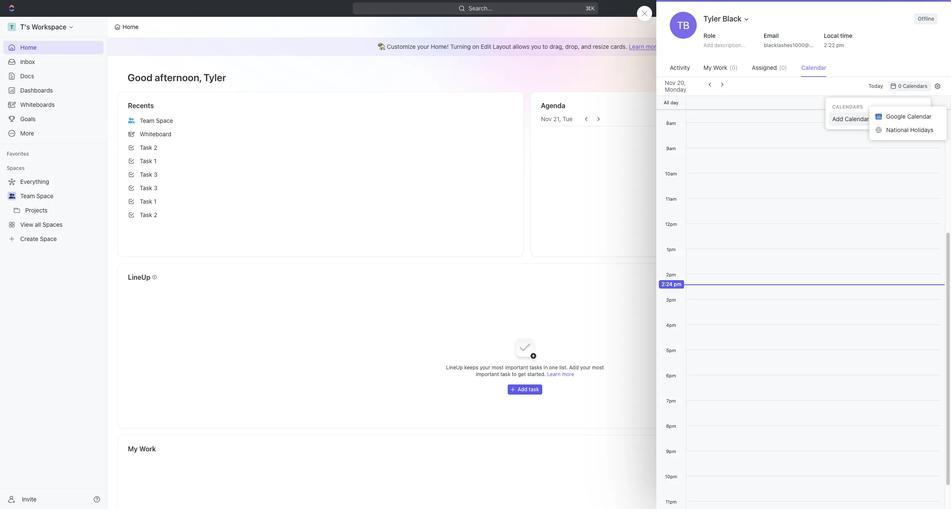 Task type: locate. For each thing, give the bounding box(es) containing it.
1 task from the top
[[140, 144, 152, 151]]

allows
[[513, 43, 530, 50]]

all
[[664, 100, 670, 105]]

space
[[156, 117, 173, 124], [36, 193, 53, 200]]

0 vertical spatial home
[[123, 23, 139, 30]]

more right "here."
[[795, 196, 807, 203]]

pm
[[837, 42, 845, 48]]

drop,
[[566, 43, 580, 50]]

holidays
[[911, 126, 934, 134]]

2 down the ‎task 1
[[154, 212, 157, 219]]

learn right "here."
[[780, 196, 794, 203]]

0 vertical spatial to
[[543, 43, 548, 50]]

0 horizontal spatial important
[[476, 372, 499, 378]]

1 horizontal spatial important
[[505, 365, 529, 371]]

1 up ‎task 2
[[154, 198, 157, 205]]

add inside lineup keeps your most important tasks in one list. add your most important task to get started.
[[570, 365, 579, 371]]

important down keeps
[[476, 372, 499, 378]]

1 vertical spatial team
[[20, 193, 35, 200]]

1 horizontal spatial team space
[[140, 117, 173, 124]]

0 vertical spatial ‎task
[[140, 198, 152, 205]]

most up "task" at the bottom
[[492, 365, 504, 371]]

1 horizontal spatial add
[[704, 42, 714, 48]]

task up the ‎task 1
[[140, 185, 152, 192]]

0 vertical spatial learn more link
[[629, 43, 660, 50]]

1 down task 2
[[154, 158, 157, 165]]

team down spaces at the top of page
[[20, 193, 35, 200]]

1 horizontal spatial agenda
[[661, 196, 679, 203]]

learn more link for agenda items from your calendars will show here. learn more
[[780, 196, 807, 203]]

team space down spaces at the top of page
[[20, 193, 53, 200]]

3 up the ‎task 1
[[154, 185, 158, 192]]

most right list.
[[593, 365, 604, 371]]

0 vertical spatial task 3
[[140, 171, 158, 178]]

0 vertical spatial add
[[704, 42, 714, 48]]

task 3 link down task 2 link
[[125, 168, 517, 182]]

2 task 3 from the top
[[140, 185, 158, 192]]

0 vertical spatial user group image
[[128, 118, 135, 123]]

0 vertical spatial my
[[704, 64, 712, 71]]

0 vertical spatial agenda
[[541, 102, 566, 110]]

2 vertical spatial learn more link
[[548, 372, 575, 378]]

3 down task 1
[[154, 171, 158, 178]]

0 horizontal spatial space
[[36, 193, 53, 200]]

1 vertical spatial today
[[901, 116, 915, 122]]

1 horizontal spatial to
[[543, 43, 548, 50]]

0 vertical spatial today button
[[866, 80, 887, 93]]

task 2 link
[[125, 141, 517, 155]]

0 horizontal spatial today
[[869, 83, 884, 89]]

task down task 1
[[140, 171, 152, 178]]

team space up whiteboard
[[140, 117, 173, 124]]

3 for 1st task 3 link
[[154, 171, 158, 178]]

0 vertical spatial calendars
[[904, 83, 928, 89]]

learn more link for 🏡 customize your home! turning on edit layout allows you to drag, drop, and resize cards. learn more
[[629, 43, 660, 50]]

team
[[140, 117, 155, 124], [20, 193, 35, 200]]

0 vertical spatial team space link
[[125, 114, 517, 128]]

inbox link
[[3, 55, 104, 69]]

learn right 'cards.'
[[629, 43, 645, 50]]

1 vertical spatial 1
[[154, 198, 157, 205]]

0 horizontal spatial learn
[[548, 372, 561, 378]]

0 horizontal spatial lineup
[[128, 274, 150, 281]]

more
[[646, 43, 660, 50], [795, 196, 807, 203], [562, 372, 575, 378]]

search...
[[469, 5, 493, 12]]

learn more
[[548, 372, 575, 378]]

2 horizontal spatial learn more link
[[780, 196, 807, 203]]

1 vertical spatial ‎task
[[140, 212, 152, 219]]

0 vertical spatial space
[[156, 117, 173, 124]]

0 horizontal spatial team space link
[[20, 190, 102, 203]]

to right "you"
[[543, 43, 548, 50]]

email
[[764, 32, 779, 39]]

important up the get
[[505, 365, 529, 371]]

1 horizontal spatial user group image
[[128, 118, 135, 123]]

1 vertical spatial 2
[[154, 212, 157, 219]]

1 vertical spatial agenda
[[661, 196, 679, 203]]

add
[[704, 42, 714, 48], [833, 115, 844, 123], [570, 365, 579, 371]]

1 horizontal spatial lineup
[[446, 365, 463, 371]]

0 vertical spatial 2
[[154, 144, 157, 151]]

0 horizontal spatial agenda
[[541, 102, 566, 110]]

team space
[[140, 117, 173, 124], [20, 193, 53, 200]]

list.
[[560, 365, 568, 371]]

2 ‎task from the top
[[140, 212, 152, 219]]

your right from
[[707, 196, 718, 203]]

today up national holidays button
[[901, 116, 915, 122]]

local
[[825, 32, 839, 39]]

home link
[[3, 41, 104, 54]]

items
[[681, 196, 694, 203]]

0 vertical spatial today
[[869, 83, 884, 89]]

2 down whiteboard
[[154, 144, 157, 151]]

1 vertical spatial lineup
[[446, 365, 463, 371]]

goals
[[20, 115, 36, 123]]

🏡
[[378, 43, 386, 50]]

lineup for lineup
[[128, 274, 150, 281]]

google calendar
[[887, 113, 932, 120]]

0 vertical spatial work
[[714, 64, 728, 71]]

user group image down spaces at the top of page
[[9, 194, 15, 199]]

1 vertical spatial to
[[512, 372, 517, 378]]

1 horizontal spatial more
[[646, 43, 660, 50]]

today button up national holidays
[[897, 114, 919, 124]]

home
[[123, 23, 139, 30], [20, 44, 37, 51]]

1 horizontal spatial learn
[[629, 43, 645, 50]]

1 horizontal spatial space
[[156, 117, 173, 124]]

customize
[[387, 43, 416, 50]]

calendar up holidays
[[908, 113, 932, 120]]

1
[[154, 158, 157, 165], [154, 198, 157, 205]]

task down task 2
[[140, 158, 152, 165]]

your
[[418, 43, 430, 50], [707, 196, 718, 203], [480, 365, 491, 371], [581, 365, 591, 371]]

docs
[[20, 72, 34, 80]]

0 vertical spatial 3
[[154, 171, 158, 178]]

tyler
[[204, 72, 226, 83]]

12pm
[[666, 222, 678, 227]]

learn more link right 'cards.'
[[629, 43, 660, 50]]

important
[[505, 365, 529, 371], [476, 372, 499, 378]]

whiteboards
[[20, 101, 55, 108]]

space inside sidebar navigation
[[36, 193, 53, 200]]

manage cards button
[[894, 20, 944, 34]]

0 horizontal spatial to
[[512, 372, 517, 378]]

task 3 link up ‎task 2 link
[[125, 182, 517, 195]]

inbox
[[20, 58, 35, 65]]

2 task 3 link from the top
[[125, 182, 517, 195]]

6pm
[[667, 373, 677, 379]]

2 for ‎task 2
[[154, 212, 157, 219]]

2 3 from the top
[[154, 185, 158, 192]]

task
[[501, 372, 511, 378]]

1 horizontal spatial today button
[[897, 114, 919, 124]]

1 task 3 link from the top
[[125, 168, 517, 182]]

1 for ‎task 1
[[154, 198, 157, 205]]

1 vertical spatial work
[[139, 446, 156, 453]]

2 horizontal spatial calendar
[[908, 113, 932, 120]]

10pm
[[666, 474, 678, 480]]

‎task 1 link
[[125, 195, 517, 209]]

all day
[[664, 100, 679, 105]]

9pm
[[667, 449, 677, 455]]

today left 0
[[869, 83, 884, 89]]

0 vertical spatial learn
[[629, 43, 645, 50]]

1 vertical spatial task 3
[[140, 185, 158, 192]]

upgrade
[[848, 5, 872, 12]]

agenda for agenda
[[541, 102, 566, 110]]

8am
[[667, 121, 676, 126]]

favorites
[[7, 151, 29, 157]]

task 2
[[140, 144, 157, 151]]

1 horizontal spatial calendar
[[845, 115, 870, 123]]

‎task up ‎task 2
[[140, 198, 152, 205]]

2 horizontal spatial add
[[833, 115, 844, 123]]

lineup for lineup keeps your most important tasks in one list. add your most important task to get started.
[[446, 365, 463, 371]]

0 horizontal spatial learn more link
[[548, 372, 575, 378]]

0 horizontal spatial my work
[[128, 446, 156, 453]]

national
[[887, 126, 909, 134]]

2 vertical spatial more
[[562, 372, 575, 378]]

task 3 for 1st task 3 link
[[140, 171, 158, 178]]

calendar down blacklashes1000@gmail.com
[[802, 64, 827, 71]]

2 vertical spatial learn
[[548, 372, 561, 378]]

agenda for agenda items from your calendars will show here. learn more
[[661, 196, 679, 203]]

1 vertical spatial space
[[36, 193, 53, 200]]

calendar inside add calendar dropdown button
[[845, 115, 870, 123]]

0 horizontal spatial home
[[20, 44, 37, 51]]

calendars right 0
[[904, 83, 928, 89]]

cards.
[[611, 43, 628, 50]]

most
[[492, 365, 504, 371], [593, 365, 604, 371]]

3
[[154, 171, 158, 178], [154, 185, 158, 192]]

you
[[531, 43, 541, 50]]

task 3 down task 1
[[140, 171, 158, 178]]

calendars up add calendar
[[833, 104, 864, 110]]

1 vertical spatial my
[[128, 446, 138, 453]]

1 horizontal spatial my work
[[704, 64, 728, 71]]

more down list.
[[562, 372, 575, 378]]

1 vertical spatial team space
[[20, 193, 53, 200]]

1 vertical spatial home
[[20, 44, 37, 51]]

1 horizontal spatial team
[[140, 117, 155, 124]]

1 vertical spatial calendars
[[833, 104, 864, 110]]

2 1 from the top
[[154, 198, 157, 205]]

8pm
[[667, 424, 677, 429]]

1 horizontal spatial learn more link
[[629, 43, 660, 50]]

2 vertical spatial add
[[570, 365, 579, 371]]

whiteboards link
[[3, 98, 104, 112]]

calendar inside the google calendar button
[[908, 113, 932, 120]]

1 vertical spatial more
[[795, 196, 807, 203]]

google calendar button
[[873, 110, 944, 123]]

0 horizontal spatial calendars
[[833, 104, 864, 110]]

0 horizontal spatial more
[[562, 372, 575, 378]]

1 1 from the top
[[154, 158, 157, 165]]

1 vertical spatial important
[[476, 372, 499, 378]]

1 vertical spatial team space link
[[20, 190, 102, 203]]

team space link
[[125, 114, 517, 128], [20, 190, 102, 203]]

0 horizontal spatial my
[[128, 446, 138, 453]]

local time 2:22 pm
[[825, 32, 853, 48]]

0 horizontal spatial most
[[492, 365, 504, 371]]

‎task down the ‎task 1
[[140, 212, 152, 219]]

1 for task 1
[[154, 158, 157, 165]]

1pm
[[667, 247, 676, 252]]

2 horizontal spatial learn
[[780, 196, 794, 203]]

lineup
[[128, 274, 150, 281], [446, 365, 463, 371]]

agenda items from your calendars will show here. learn more
[[661, 196, 807, 203]]

your right keeps
[[480, 365, 491, 371]]

1 horizontal spatial calendars
[[904, 83, 928, 89]]

1 ‎task from the top
[[140, 198, 152, 205]]

0 vertical spatial 1
[[154, 158, 157, 165]]

2 for task 2
[[154, 144, 157, 151]]

task 3 up the ‎task 1
[[140, 185, 158, 192]]

today button left 0
[[866, 80, 887, 93]]

1 task 3 from the top
[[140, 171, 158, 178]]

2 2 from the top
[[154, 212, 157, 219]]

learn down the one
[[548, 372, 561, 378]]

1 vertical spatial learn more link
[[780, 196, 807, 203]]

more right 'cards.'
[[646, 43, 660, 50]]

1 horizontal spatial work
[[714, 64, 728, 71]]

to inside lineup keeps your most important tasks in one list. add your most important task to get started.
[[512, 372, 517, 378]]

task
[[140, 144, 152, 151], [140, 158, 152, 165], [140, 171, 152, 178], [140, 185, 152, 192]]

1 vertical spatial add
[[833, 115, 844, 123]]

whiteboard link
[[125, 128, 517, 141]]

0 horizontal spatial team
[[20, 193, 35, 200]]

1 3 from the top
[[154, 171, 158, 178]]

1 horizontal spatial my
[[704, 64, 712, 71]]

1 horizontal spatial team space link
[[125, 114, 517, 128]]

agenda
[[541, 102, 566, 110], [661, 196, 679, 203]]

learn more link right "here."
[[780, 196, 807, 203]]

my
[[704, 64, 712, 71], [128, 446, 138, 453]]

user group image
[[128, 118, 135, 123], [9, 194, 15, 199]]

good afternoon, tyler
[[128, 72, 226, 83]]

assigned
[[752, 64, 777, 71]]

calendar left google
[[845, 115, 870, 123]]

1 horizontal spatial most
[[593, 365, 604, 371]]

0 vertical spatial lineup
[[128, 274, 150, 281]]

learn more link down list.
[[548, 372, 575, 378]]

to left the get
[[512, 372, 517, 378]]

1 vertical spatial user group image
[[9, 194, 15, 199]]

calendars
[[904, 83, 928, 89], [833, 104, 864, 110]]

task up task 1
[[140, 144, 152, 151]]

1 2 from the top
[[154, 144, 157, 151]]

user group image down recents
[[128, 118, 135, 123]]

team up whiteboard
[[140, 117, 155, 124]]

favorites button
[[3, 149, 32, 159]]

your right list.
[[581, 365, 591, 371]]

0 horizontal spatial team space
[[20, 193, 53, 200]]

calendars
[[719, 196, 743, 203]]

today
[[869, 83, 884, 89], [901, 116, 915, 122]]

lineup inside lineup keeps your most important tasks in one list. add your most important task to get started.
[[446, 365, 463, 371]]

task 1
[[140, 158, 157, 165]]

0 horizontal spatial user group image
[[9, 194, 15, 199]]

0 horizontal spatial today button
[[866, 80, 887, 93]]

task 3 link
[[125, 168, 517, 182], [125, 182, 517, 195]]

calendar
[[802, 64, 827, 71], [908, 113, 932, 120], [845, 115, 870, 123]]

9am
[[667, 146, 676, 151]]



Task type: describe. For each thing, give the bounding box(es) containing it.
national holidays button
[[873, 123, 944, 137]]

3 for 2nd task 3 link from the top
[[154, 185, 158, 192]]

‎task 2 link
[[125, 209, 517, 222]]

3 task from the top
[[140, 171, 152, 178]]

activity
[[670, 64, 691, 71]]

started.
[[528, 372, 546, 378]]

2:22
[[825, 42, 836, 48]]

1 horizontal spatial today
[[901, 116, 915, 122]]

good
[[128, 72, 153, 83]]

description...
[[715, 42, 746, 48]]

and
[[582, 43, 592, 50]]

task 1 link
[[125, 155, 517, 168]]

11am
[[666, 196, 677, 202]]

blacklashes1000@gmail.com
[[764, 42, 835, 48]]

add calendar
[[833, 115, 870, 123]]

1 vertical spatial my work
[[128, 446, 156, 453]]

add inside add calendar dropdown button
[[833, 115, 844, 123]]

10am
[[666, 171, 677, 177]]

show
[[753, 196, 765, 203]]

4 task from the top
[[140, 185, 152, 192]]

recents
[[128, 102, 154, 110]]

manage
[[899, 23, 921, 30]]

⌘k
[[586, 5, 595, 12]]

‎task for ‎task 2
[[140, 212, 152, 219]]

docs link
[[3, 70, 104, 83]]

tasks
[[530, 365, 542, 371]]

home!
[[431, 43, 449, 50]]

task 3 for 2nd task 3 link from the top
[[140, 185, 158, 192]]

4pm
[[667, 323, 677, 328]]

team inside sidebar navigation
[[20, 193, 35, 200]]

0 vertical spatial team
[[140, 117, 155, 124]]

5pm
[[667, 348, 677, 354]]

add calendar button
[[830, 112, 928, 126]]

1 vertical spatial learn
[[780, 196, 794, 203]]

tb
[[678, 19, 690, 31]]

drag,
[[550, 43, 564, 50]]

0 calendars
[[899, 83, 928, 89]]

here.
[[767, 196, 779, 203]]

2 task from the top
[[140, 158, 152, 165]]

new
[[892, 5, 904, 12]]

user group image inside team space link
[[128, 118, 135, 123]]

resize
[[593, 43, 609, 50]]

day
[[671, 100, 679, 105]]

user group image inside sidebar navigation
[[9, 194, 15, 199]]

2 horizontal spatial more
[[795, 196, 807, 203]]

whiteboard
[[140, 131, 172, 138]]

from
[[695, 196, 706, 203]]

0 vertical spatial more
[[646, 43, 660, 50]]

team space inside sidebar navigation
[[20, 193, 53, 200]]

2pm
[[667, 272, 676, 278]]

google
[[887, 113, 906, 120]]

home inside sidebar navigation
[[20, 44, 37, 51]]

🏡 customize your home! turning on edit layout allows you to drag, drop, and resize cards. learn more
[[378, 43, 660, 50]]

‎task 1
[[140, 198, 157, 205]]

in
[[544, 365, 548, 371]]

dashboards link
[[3, 84, 104, 97]]

0 vertical spatial my work
[[704, 64, 728, 71]]

role
[[704, 32, 716, 39]]

sidebar navigation
[[0, 17, 107, 510]]

get
[[518, 372, 526, 378]]

1 vertical spatial today button
[[897, 114, 919, 124]]

calendar for add calendar
[[845, 115, 870, 123]]

on
[[473, 43, 480, 50]]

new button
[[880, 2, 909, 15]]

1 most from the left
[[492, 365, 504, 371]]

add inside role add description...
[[704, 42, 714, 48]]

offline
[[919, 16, 935, 22]]

11pm
[[666, 500, 677, 505]]

team space link inside sidebar navigation
[[20, 190, 102, 203]]

‎task 2
[[140, 212, 157, 219]]

‎task for ‎task 1
[[140, 198, 152, 205]]

3pm
[[667, 297, 677, 303]]

1 horizontal spatial home
[[123, 23, 139, 30]]

upgrade link
[[837, 3, 877, 14]]

cards
[[923, 23, 939, 30]]

time
[[841, 32, 853, 39]]

email blacklashes1000@gmail.com
[[764, 32, 835, 48]]

0 vertical spatial team space
[[140, 117, 173, 124]]

0
[[899, 83, 902, 89]]

0 vertical spatial important
[[505, 365, 529, 371]]

turning
[[451, 43, 471, 50]]

0 horizontal spatial work
[[139, 446, 156, 453]]

spaces
[[7, 165, 25, 171]]

7pm
[[667, 399, 676, 404]]

your left "home!"
[[418, 43, 430, 50]]

add description... button
[[701, 40, 756, 51]]

0 horizontal spatial calendar
[[802, 64, 827, 71]]

2 most from the left
[[593, 365, 604, 371]]

calendar for google calendar
[[908, 113, 932, 120]]

will
[[744, 196, 752, 203]]

invite
[[22, 496, 37, 503]]

goals link
[[3, 112, 104, 126]]

role add description...
[[704, 32, 746, 48]]

layout
[[493, 43, 512, 50]]

lineup keeps your most important tasks in one list. add your most important task to get started.
[[446, 365, 604, 378]]



Task type: vqa. For each thing, say whether or not it's contained in the screenshot.
GOOGLE
yes



